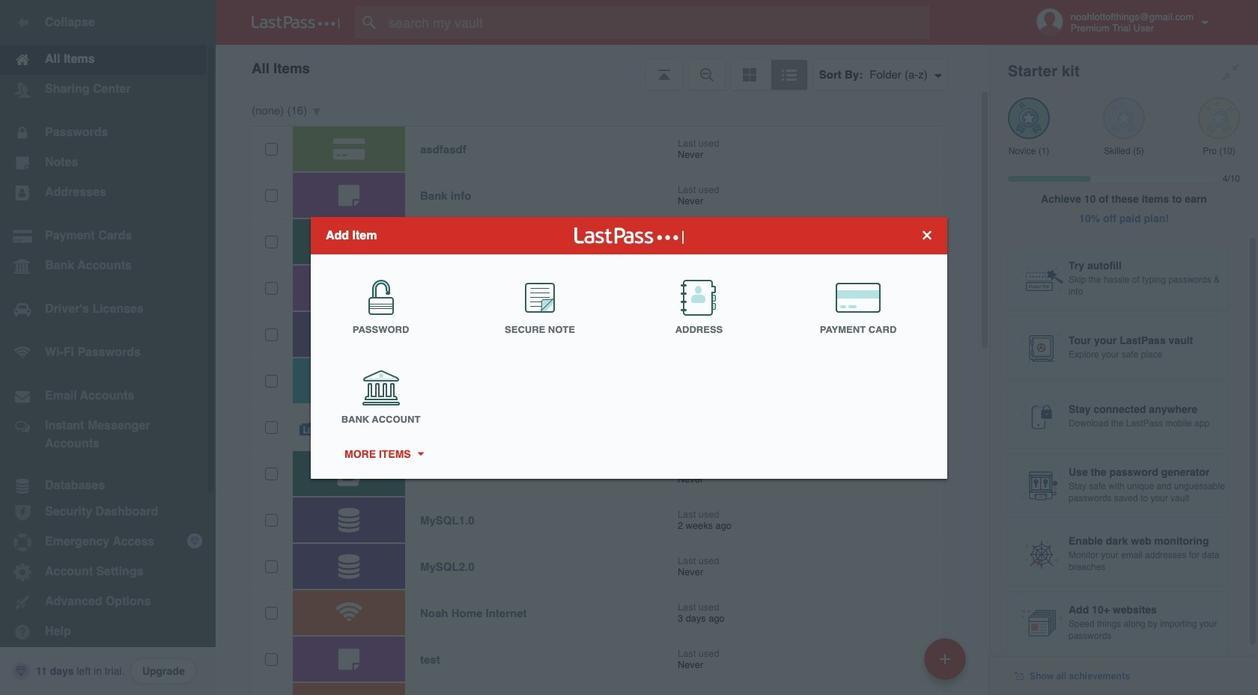 Task type: vqa. For each thing, say whether or not it's contained in the screenshot.
'Vault options' navigation
yes



Task type: locate. For each thing, give the bounding box(es) containing it.
search my vault text field
[[355, 6, 953, 39]]

Search search field
[[355, 6, 953, 39]]

new item image
[[940, 654, 950, 665]]

caret right image
[[415, 452, 425, 456]]

dialog
[[311, 217, 947, 479]]

new item navigation
[[919, 634, 975, 696]]



Task type: describe. For each thing, give the bounding box(es) containing it.
vault options navigation
[[216, 45, 990, 90]]

main navigation navigation
[[0, 0, 216, 696]]

lastpass image
[[252, 16, 340, 29]]



